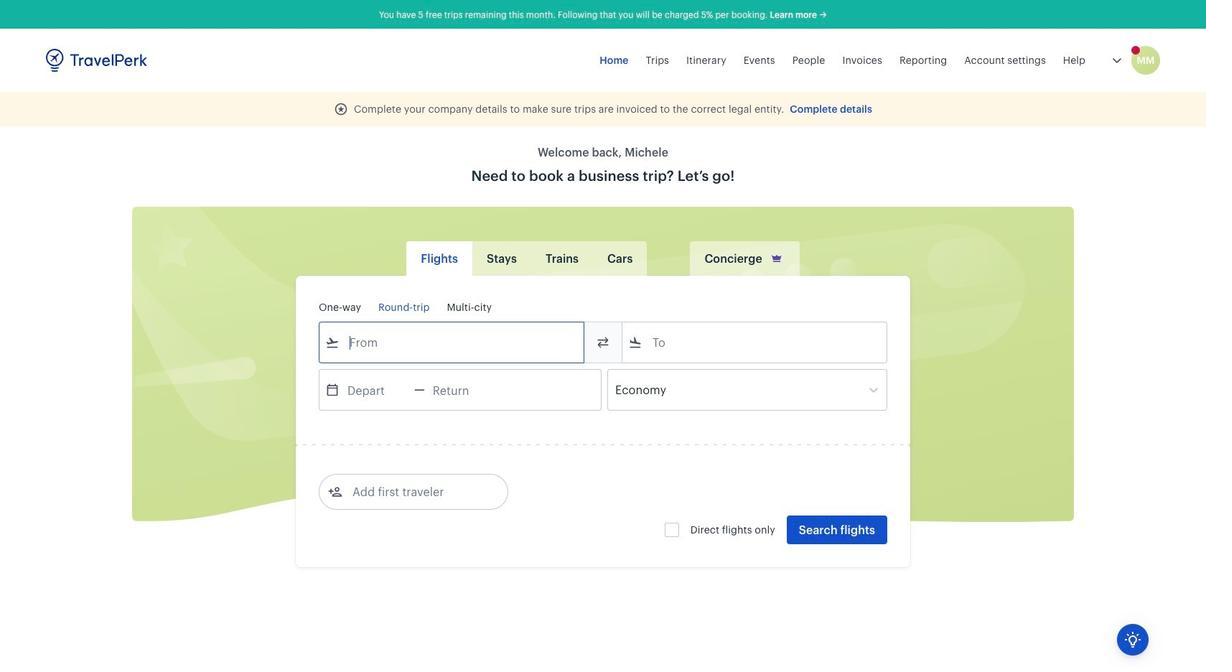 Task type: describe. For each thing, give the bounding box(es) containing it.
From search field
[[340, 331, 565, 354]]



Task type: vqa. For each thing, say whether or not it's contained in the screenshot.
the Move forward to switch to the next month. image
no



Task type: locate. For each thing, give the bounding box(es) containing it.
Add first traveler search field
[[343, 481, 492, 504]]

To search field
[[643, 331, 868, 354]]

Depart text field
[[340, 370, 414, 410]]

Return text field
[[425, 370, 500, 410]]



